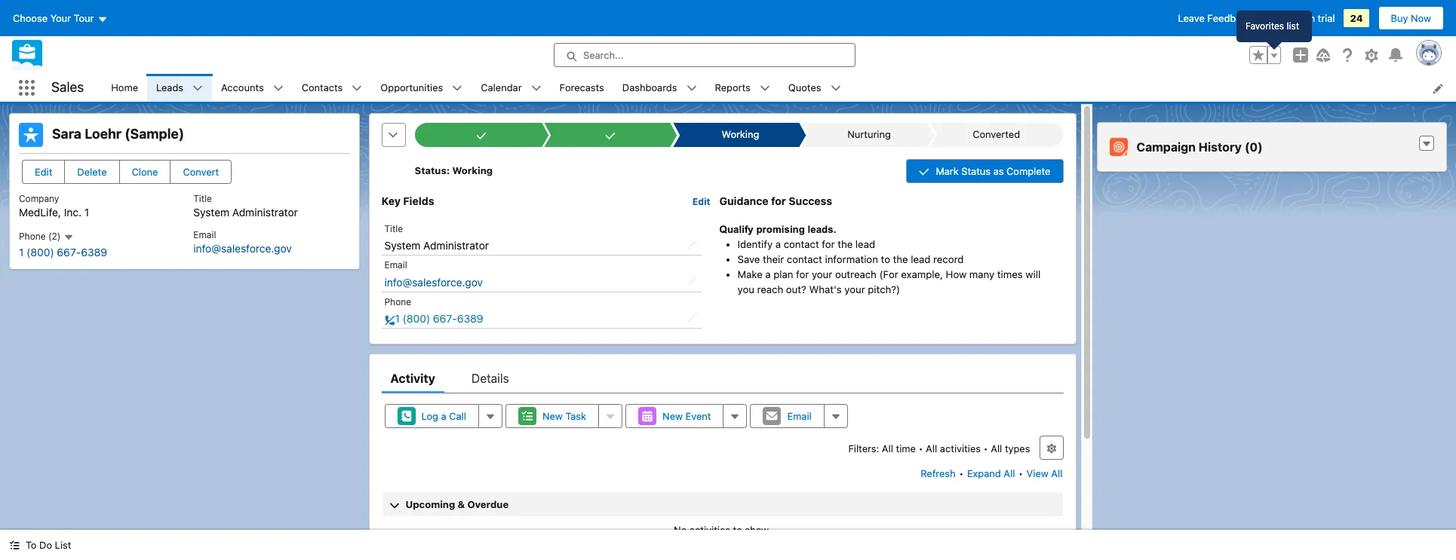 Task type: describe. For each thing, give the bounding box(es) containing it.
types
[[1005, 443, 1031, 455]]

text default image for accounts
[[273, 83, 284, 94]]

your
[[50, 12, 71, 24]]

1 vertical spatial your
[[845, 284, 865, 296]]

expand
[[967, 468, 1001, 480]]

you
[[738, 284, 755, 296]]

outreach
[[835, 268, 877, 281]]

text default image inside to do list button
[[9, 541, 20, 551]]

1 horizontal spatial the
[[893, 253, 908, 265]]

event
[[686, 411, 711, 423]]

converted
[[973, 128, 1020, 141]]

leads link
[[147, 74, 193, 102]]

2 horizontal spatial a
[[776, 238, 781, 250]]

&
[[458, 499, 465, 511]]

reach
[[757, 284, 784, 296]]

(2)
[[48, 231, 61, 242]]

• left expand at the right bottom of the page
[[959, 468, 964, 480]]

(sample)
[[125, 126, 184, 142]]

qualify
[[720, 224, 754, 235]]

leads
[[156, 81, 183, 93]]

search... button
[[554, 43, 856, 67]]

guidance
[[720, 195, 769, 208]]

1 horizontal spatial administrator
[[423, 239, 489, 252]]

buy
[[1391, 12, 1409, 24]]

0 vertical spatial info@salesforce.gov
[[193, 242, 292, 255]]

convert
[[183, 166, 219, 178]]

plan
[[774, 268, 794, 281]]

save
[[738, 253, 760, 265]]

dashboards
[[622, 81, 677, 93]]

(800)
[[27, 246, 54, 259]]

choose your tour
[[13, 12, 94, 24]]

0 vertical spatial your
[[812, 268, 833, 281]]

search...
[[583, 49, 624, 61]]

1 horizontal spatial email
[[385, 260, 407, 271]]

text default image for leads
[[193, 83, 203, 94]]

key fields
[[381, 195, 434, 208]]

qualify promising leads. identify a contact for the lead save their contact information to the lead record make a plan for your outreach (for example, how many times will you reach out? what's your pitch?)
[[720, 224, 1041, 296]]

task
[[566, 411, 586, 423]]

activity link
[[391, 364, 435, 394]]

now
[[1411, 12, 1432, 24]]

text default image for opportunities
[[452, 83, 463, 94]]

reports list item
[[706, 74, 779, 102]]

promising
[[757, 224, 805, 235]]

title for title
[[385, 223, 403, 235]]

leave feedback
[[1178, 12, 1252, 24]]

how
[[946, 268, 967, 281]]

choose
[[13, 12, 48, 24]]

text default image for contacts
[[352, 83, 363, 94]]

delete
[[77, 166, 107, 178]]

information
[[825, 253, 878, 265]]

phone (2)
[[19, 231, 63, 242]]

(0)
[[1245, 140, 1263, 154]]

activity
[[391, 372, 435, 386]]

administrator inside the title system administrator
[[232, 206, 298, 219]]

phone for phone (2)
[[19, 231, 46, 242]]

company
[[19, 193, 59, 205]]

1 vertical spatial a
[[766, 268, 771, 281]]

title system administrator
[[193, 193, 298, 219]]

clone button
[[119, 160, 171, 184]]

all left time at the bottom of the page
[[882, 443, 894, 455]]

to do list button
[[0, 531, 80, 561]]

working link
[[680, 123, 799, 147]]

expand all button
[[967, 462, 1016, 486]]

in
[[1307, 12, 1315, 24]]

nurturing
[[848, 128, 891, 141]]

feedback
[[1208, 12, 1252, 24]]

filters:
[[849, 443, 879, 455]]

tour
[[74, 12, 94, 24]]

dashboards link
[[613, 74, 686, 102]]

to do list
[[26, 540, 71, 552]]

details
[[472, 372, 509, 386]]

2 vertical spatial for
[[796, 268, 809, 281]]

list containing home
[[102, 74, 1457, 102]]

:
[[447, 165, 450, 177]]

campaign
[[1137, 140, 1196, 154]]

email inside button
[[788, 411, 812, 423]]

company medlife, inc. 1
[[19, 193, 89, 219]]

all right expand at the right bottom of the page
[[1004, 468, 1015, 480]]

1 horizontal spatial system
[[385, 239, 421, 252]]

edit button
[[22, 160, 65, 184]]

as
[[994, 165, 1004, 177]]

status : working
[[415, 165, 493, 177]]

buy now
[[1391, 12, 1432, 24]]

times
[[998, 268, 1023, 281]]

new for new task
[[543, 411, 563, 423]]

new for new event
[[663, 411, 683, 423]]

new task
[[543, 411, 586, 423]]

trial
[[1318, 12, 1335, 24]]

refresh
[[921, 468, 956, 480]]

log a call
[[421, 411, 466, 423]]

accounts
[[221, 81, 264, 93]]

1 vertical spatial info@salesforce.gov
[[385, 276, 483, 289]]

6389
[[81, 246, 107, 259]]

example,
[[901, 268, 943, 281]]

text default image for dashboards
[[686, 83, 697, 94]]

1 (800) 667-6389 link
[[19, 246, 107, 259]]

campaign history (0)
[[1137, 140, 1263, 154]]

days
[[1265, 12, 1287, 24]]

activities
[[940, 443, 981, 455]]

forecasts
[[560, 81, 604, 93]]

• up expand at the right bottom of the page
[[984, 443, 988, 455]]

forecasts link
[[551, 74, 613, 102]]

path options list box
[[415, 123, 1064, 147]]

guidance for success
[[720, 195, 832, 208]]

overdue
[[467, 499, 509, 511]]

text default image for calendar
[[531, 83, 542, 94]]

log
[[421, 411, 438, 423]]

fields
[[403, 195, 434, 208]]

(for
[[880, 268, 899, 281]]

new event button
[[626, 405, 724, 429]]

calendar list item
[[472, 74, 551, 102]]

a inside log a call button
[[441, 411, 446, 423]]

quotes
[[789, 81, 821, 93]]

lead image
[[19, 123, 43, 147]]



Task type: vqa. For each thing, say whether or not it's contained in the screenshot.
the middle "for"
yes



Task type: locate. For each thing, give the bounding box(es) containing it.
1 vertical spatial title
[[385, 223, 403, 235]]

0 vertical spatial title
[[193, 193, 212, 205]]

dashboards list item
[[613, 74, 706, 102]]

a up reach
[[766, 268, 771, 281]]

• right time at the bottom of the page
[[919, 443, 923, 455]]

info@salesforce.gov down the title system administrator
[[193, 242, 292, 255]]

text default image left to
[[9, 541, 20, 551]]

text default image right reports
[[760, 83, 770, 94]]

0 horizontal spatial info@salesforce.gov
[[193, 242, 292, 255]]

contact
[[784, 238, 819, 250], [787, 253, 823, 265]]

1 horizontal spatial title
[[385, 223, 403, 235]]

history
[[1199, 140, 1242, 154]]

new left task
[[543, 411, 563, 423]]

2 horizontal spatial email
[[788, 411, 812, 423]]

lead
[[856, 238, 875, 250], [911, 253, 931, 265]]

1 horizontal spatial lead
[[911, 253, 931, 265]]

status inside button
[[962, 165, 991, 177]]

upcoming & overdue
[[406, 499, 509, 511]]

0 horizontal spatial lead
[[856, 238, 875, 250]]

quotes list item
[[779, 74, 850, 102]]

new inside "button"
[[663, 411, 683, 423]]

group
[[1250, 46, 1281, 64]]

a right the log
[[441, 411, 446, 423]]

0 vertical spatial info@salesforce.gov link
[[193, 242, 292, 255]]

text default image for quotes
[[831, 83, 841, 94]]

upcoming
[[406, 499, 455, 511]]

0 vertical spatial edit
[[35, 166, 52, 178]]

667-
[[57, 246, 81, 259]]

1 horizontal spatial info@salesforce.gov link
[[385, 276, 483, 289]]

leads.
[[808, 224, 836, 235]]

working inside path options list box
[[722, 128, 760, 141]]

1 left "(800)" at the top left of the page
[[19, 246, 24, 259]]

title
[[193, 193, 212, 205], [385, 223, 403, 235]]

status left as
[[962, 165, 991, 177]]

phone for phone
[[385, 296, 411, 308]]

for up out?
[[796, 268, 809, 281]]

24
[[1351, 12, 1363, 24]]

a
[[776, 238, 781, 250], [766, 268, 771, 281], [441, 411, 446, 423]]

0 vertical spatial administrator
[[232, 206, 298, 219]]

text default image inside phone (2) dropdown button
[[63, 232, 74, 243]]

loehr
[[85, 126, 122, 142]]

text default image right contacts
[[352, 83, 363, 94]]

email
[[193, 229, 216, 241], [385, 260, 407, 271], [788, 411, 812, 423]]

0 vertical spatial working
[[722, 128, 760, 141]]

text default image
[[193, 83, 203, 94], [452, 83, 463, 94], [531, 83, 542, 94], [1422, 139, 1432, 149]]

1 horizontal spatial phone
[[385, 296, 411, 308]]

days left in trial
[[1265, 12, 1335, 24]]

mark status as complete button
[[907, 159, 1064, 183]]

for up promising
[[771, 195, 786, 208]]

all left types
[[991, 443, 1002, 455]]

0 horizontal spatial a
[[441, 411, 446, 423]]

key
[[381, 195, 401, 208]]

system administrator
[[385, 239, 489, 252]]

info@salesforce.gov link down system administrator
[[385, 276, 483, 289]]

0 horizontal spatial 1
[[19, 246, 24, 259]]

system down key fields
[[385, 239, 421, 252]]

for down leads.
[[822, 238, 835, 250]]

edit left guidance
[[693, 196, 711, 208]]

title down "key"
[[385, 223, 403, 235]]

1 horizontal spatial your
[[845, 284, 865, 296]]

0 horizontal spatial info@salesforce.gov link
[[193, 242, 292, 255]]

1 horizontal spatial working
[[722, 128, 760, 141]]

0 horizontal spatial the
[[838, 238, 853, 250]]

success
[[789, 195, 832, 208]]

title down convert button
[[193, 193, 212, 205]]

list
[[55, 540, 71, 552]]

will
[[1026, 268, 1041, 281]]

new
[[543, 411, 563, 423], [663, 411, 683, 423]]

new inside button
[[543, 411, 563, 423]]

email inside email info@salesforce.gov
[[193, 229, 216, 241]]

1 vertical spatial email
[[385, 260, 407, 271]]

out?
[[786, 284, 807, 296]]

system inside the title system administrator
[[193, 206, 229, 219]]

working down the 'reports' list item
[[722, 128, 760, 141]]

text default image right accounts at the left top of page
[[273, 83, 284, 94]]

reports link
[[706, 74, 760, 102]]

1 inside company medlife, inc. 1
[[84, 206, 89, 219]]

info@salesforce.gov down system administrator
[[385, 276, 483, 289]]

info@salesforce.gov
[[193, 242, 292, 255], [385, 276, 483, 289]]

opportunities
[[381, 81, 443, 93]]

1 vertical spatial phone
[[385, 296, 411, 308]]

accounts list item
[[212, 74, 293, 102]]

1 horizontal spatial new
[[663, 411, 683, 423]]

working right the :
[[452, 165, 493, 177]]

lead up information
[[856, 238, 875, 250]]

upcoming & overdue button
[[382, 493, 1063, 517]]

delete button
[[64, 160, 120, 184]]

new event
[[663, 411, 711, 423]]

text default image for reports
[[760, 83, 770, 94]]

administrator down fields
[[423, 239, 489, 252]]

details link
[[472, 364, 509, 394]]

all right time at the bottom of the page
[[926, 443, 938, 455]]

0 horizontal spatial status
[[415, 165, 447, 177]]

0 horizontal spatial system
[[193, 206, 229, 219]]

make
[[738, 268, 763, 281]]

info@salesforce.gov link down the title system administrator
[[193, 242, 292, 255]]

buy now button
[[1378, 6, 1444, 30]]

1 vertical spatial working
[[452, 165, 493, 177]]

calendar
[[481, 81, 522, 93]]

administrator up email info@salesforce.gov
[[232, 206, 298, 219]]

status up fields
[[415, 165, 447, 177]]

time
[[896, 443, 916, 455]]

0 horizontal spatial edit
[[35, 166, 52, 178]]

0 vertical spatial contact
[[784, 238, 819, 250]]

converted link
[[937, 123, 1056, 147]]

opportunities link
[[372, 74, 452, 102]]

many
[[970, 268, 995, 281]]

1 vertical spatial system
[[385, 239, 421, 252]]

system down convert on the left
[[193, 206, 229, 219]]

1 vertical spatial lead
[[911, 253, 931, 265]]

0 horizontal spatial administrator
[[232, 206, 298, 219]]

0 vertical spatial system
[[193, 206, 229, 219]]

text default image inside accounts list item
[[273, 83, 284, 94]]

0 horizontal spatial new
[[543, 411, 563, 423]]

1 vertical spatial info@salesforce.gov link
[[385, 276, 483, 289]]

edit
[[35, 166, 52, 178], [693, 196, 711, 208]]

the
[[838, 238, 853, 250], [893, 253, 908, 265]]

0 horizontal spatial title
[[193, 193, 212, 205]]

log a call button
[[385, 405, 479, 429]]

0 vertical spatial lead
[[856, 238, 875, 250]]

1 horizontal spatial status
[[962, 165, 991, 177]]

the up information
[[838, 238, 853, 250]]

accounts link
[[212, 74, 273, 102]]

phone inside phone (2) dropdown button
[[19, 231, 46, 242]]

0 vertical spatial a
[[776, 238, 781, 250]]

a down promising
[[776, 238, 781, 250]]

identify
[[738, 238, 773, 250]]

1 horizontal spatial a
[[766, 268, 771, 281]]

your up what's
[[812, 268, 833, 281]]

contacts list item
[[293, 74, 372, 102]]

complete
[[1007, 165, 1051, 177]]

text default image
[[273, 83, 284, 94], [352, 83, 363, 94], [686, 83, 697, 94], [760, 83, 770, 94], [831, 83, 841, 94], [63, 232, 74, 243], [9, 541, 20, 551]]

new left event
[[663, 411, 683, 423]]

list
[[102, 74, 1457, 102]]

text default image inside calendar list item
[[531, 83, 542, 94]]

text default image down search... button
[[686, 83, 697, 94]]

contact down leads.
[[784, 238, 819, 250]]

leave
[[1178, 12, 1205, 24]]

view all link
[[1026, 462, 1064, 486]]

home link
[[102, 74, 147, 102]]

1 right inc.
[[84, 206, 89, 219]]

0 horizontal spatial phone
[[19, 231, 46, 242]]

1 new from the left
[[543, 411, 563, 423]]

2 vertical spatial a
[[441, 411, 446, 423]]

opportunities list item
[[372, 74, 472, 102]]

to
[[881, 253, 891, 265]]

choose your tour button
[[12, 6, 108, 30]]

phone down system administrator
[[385, 296, 411, 308]]

0 horizontal spatial your
[[812, 268, 833, 281]]

1 vertical spatial administrator
[[423, 239, 489, 252]]

1 vertical spatial the
[[893, 253, 908, 265]]

text default image right (2)
[[63, 232, 74, 243]]

mark status as complete
[[936, 165, 1051, 177]]

refresh button
[[920, 462, 957, 486]]

0 vertical spatial the
[[838, 238, 853, 250]]

tab list
[[381, 364, 1064, 394]]

medlife,
[[19, 206, 61, 219]]

text default image inside dashboards list item
[[686, 83, 697, 94]]

edit link
[[693, 195, 711, 208]]

0 vertical spatial phone
[[19, 231, 46, 242]]

1 vertical spatial 1
[[19, 246, 24, 259]]

title for title system administrator
[[193, 193, 212, 205]]

0 horizontal spatial email
[[193, 229, 216, 241]]

text default image inside quotes list item
[[831, 83, 841, 94]]

mark
[[936, 165, 959, 177]]

to
[[26, 540, 37, 552]]

phone (2) button
[[19, 231, 74, 243]]

all right view at the right of the page
[[1052, 468, 1063, 480]]

text default image inside the 'reports' list item
[[760, 83, 770, 94]]

view
[[1027, 468, 1049, 480]]

contact up "plan"
[[787, 253, 823, 265]]

what's
[[809, 284, 842, 296]]

the right to
[[893, 253, 908, 265]]

title inside the title system administrator
[[193, 193, 212, 205]]

2 vertical spatial email
[[788, 411, 812, 423]]

2 horizontal spatial for
[[822, 238, 835, 250]]

text default image inside opportunities "list item"
[[452, 83, 463, 94]]

phone up "(800)" at the top left of the page
[[19, 231, 46, 242]]

sara
[[52, 126, 81, 142]]

tab list containing activity
[[381, 364, 1064, 394]]

1 vertical spatial edit
[[693, 196, 711, 208]]

0 vertical spatial 1
[[84, 206, 89, 219]]

email info@salesforce.gov
[[193, 229, 292, 255]]

contacts
[[302, 81, 343, 93]]

edit inside button
[[35, 166, 52, 178]]

text default image inside the contacts list item
[[352, 83, 363, 94]]

• left view at the right of the page
[[1019, 468, 1023, 480]]

lead up example,
[[911, 253, 931, 265]]

edit up company
[[35, 166, 52, 178]]

0 vertical spatial email
[[193, 229, 216, 241]]

1 vertical spatial contact
[[787, 253, 823, 265]]

1 horizontal spatial info@salesforce.gov
[[385, 276, 483, 289]]

1 horizontal spatial edit
[[693, 196, 711, 208]]

call
[[449, 411, 466, 423]]

all
[[882, 443, 894, 455], [926, 443, 938, 455], [991, 443, 1002, 455], [1004, 468, 1015, 480], [1052, 468, 1063, 480]]

1 horizontal spatial 1
[[84, 206, 89, 219]]

text default image right quotes
[[831, 83, 841, 94]]

0 horizontal spatial working
[[452, 165, 493, 177]]

0 vertical spatial for
[[771, 195, 786, 208]]

1 horizontal spatial for
[[796, 268, 809, 281]]

1 vertical spatial for
[[822, 238, 835, 250]]

leads list item
[[147, 74, 212, 102]]

your down outreach
[[845, 284, 865, 296]]

2 new from the left
[[663, 411, 683, 423]]

nurturing link
[[808, 123, 927, 147]]

convert button
[[170, 160, 232, 184]]

text default image inside leads list item
[[193, 83, 203, 94]]

0 horizontal spatial for
[[771, 195, 786, 208]]

clone
[[132, 166, 158, 178]]



